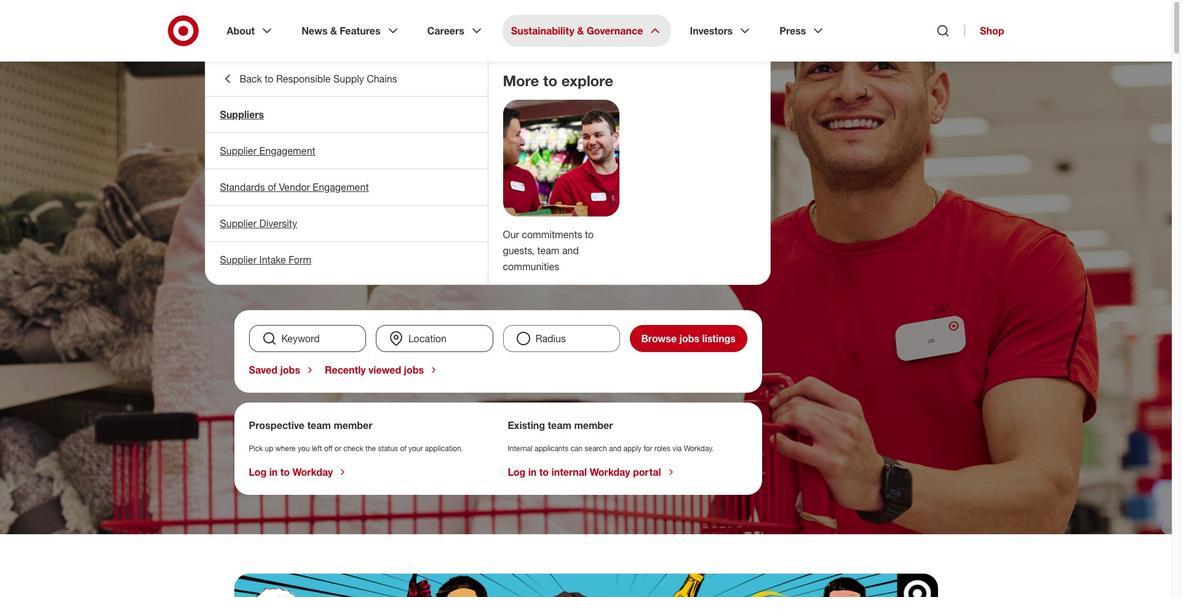 Task type: describe. For each thing, give the bounding box(es) containing it.
internal
[[508, 444, 533, 453]]

news & features
[[302, 25, 381, 37]]

supplier engagement link
[[205, 133, 488, 169]]

careers link
[[419, 15, 493, 47]]

careers for careers work somewhere you love.
[[234, 101, 290, 119]]

where
[[276, 444, 296, 453]]

log for log in to internal workday portal
[[508, 466, 526, 478]]

member for prospective team member
[[334, 419, 373, 432]]

& for sustainability
[[578, 25, 584, 37]]

supplier for supplier engagement
[[220, 145, 257, 157]]

saved
[[249, 364, 278, 376]]

diversity
[[259, 217, 297, 230]]

two target team members smiling in the grocery department image
[[503, 100, 620, 217]]

job search group
[[244, 325, 753, 352]]

browse
[[642, 332, 677, 345]]

saved jobs link
[[249, 364, 315, 376]]

to right more
[[544, 71, 558, 90]]

to for guests,
[[585, 228, 594, 241]]

Browse jobs listings search field
[[244, 325, 753, 352]]

commitments
[[522, 228, 583, 241]]

investors
[[690, 25, 733, 37]]

search
[[585, 444, 607, 453]]

back to responsible supply chains button
[[205, 62, 488, 96]]

press link
[[771, 15, 835, 47]]

supplier for supplier intake form
[[220, 254, 257, 266]]

applicants
[[535, 444, 569, 453]]

workday.
[[684, 444, 714, 453]]

recently viewed jobs
[[325, 364, 424, 376]]

pick up where you left off or check the status of your application.
[[249, 444, 463, 453]]

vendor
[[279, 181, 310, 193]]

sustainability & governance
[[511, 25, 644, 37]]

suppliers link
[[205, 97, 488, 132]]

& for news
[[331, 25, 337, 37]]

team inside our commitments to guests, team and communities
[[538, 244, 560, 257]]

portal
[[633, 466, 662, 478]]

apply
[[624, 444, 642, 453]]

intake
[[259, 254, 286, 266]]

via
[[673, 444, 682, 453]]

suppliers
[[220, 108, 264, 121]]

for
[[644, 444, 653, 453]]

features
[[340, 25, 381, 37]]

chains
[[367, 73, 397, 85]]

shop link
[[965, 25, 1005, 37]]

more to explore
[[503, 71, 614, 90]]

sustainability
[[511, 25, 575, 37]]

application.
[[425, 444, 463, 453]]

saved jobs
[[249, 364, 300, 376]]

team for existing team member
[[548, 419, 572, 432]]

supplier diversity link
[[205, 206, 488, 241]]

press
[[780, 25, 807, 37]]

of inside site navigation element
[[268, 181, 276, 193]]

log in to workday link
[[249, 466, 348, 478]]

standards of vendor engagement
[[220, 181, 369, 193]]

standards
[[220, 181, 265, 193]]

news
[[302, 25, 328, 37]]

to for workday
[[281, 466, 290, 478]]

left
[[312, 444, 322, 453]]

check
[[344, 444, 364, 453]]

and inside our commitments to guests, team and communities
[[563, 244, 579, 257]]

supplier intake form
[[220, 254, 312, 266]]

team for prospective team member
[[307, 419, 331, 432]]

log for log in to workday
[[249, 466, 267, 478]]

work
[[234, 121, 355, 182]]

standards of vendor engagement link
[[205, 169, 488, 205]]

our commitments to guests, team and communities link
[[503, 228, 594, 273]]

prospective team member
[[249, 419, 373, 432]]



Task type: vqa. For each thing, say whether or not it's contained in the screenshot.
can
yes



Task type: locate. For each thing, give the bounding box(es) containing it.
1 in from the left
[[269, 466, 278, 478]]

jobs inside button
[[680, 332, 700, 345]]

team down "commitments" at the top left of the page
[[538, 244, 560, 257]]

log
[[249, 466, 267, 478], [508, 466, 526, 478]]

log in to workday
[[249, 466, 333, 478]]

and
[[563, 244, 579, 257], [609, 444, 622, 453]]

pick
[[249, 444, 263, 453]]

responsible
[[276, 73, 331, 85]]

1 horizontal spatial &
[[578, 25, 584, 37]]

site navigation element
[[0, 0, 1182, 597]]

member
[[334, 419, 373, 432], [575, 419, 613, 432]]

in down the internal
[[529, 466, 537, 478]]

of
[[268, 181, 276, 193], [400, 444, 407, 453]]

communities
[[503, 260, 560, 273]]

supplier down suppliers
[[220, 145, 257, 157]]

your
[[409, 444, 423, 453]]

2 supplier from the top
[[220, 217, 257, 230]]

member up check
[[334, 419, 373, 432]]

somewhere
[[369, 121, 642, 182]]

log down the internal
[[508, 466, 526, 478]]

and left apply
[[609, 444, 622, 453]]

1 horizontal spatial member
[[575, 419, 613, 432]]

2 member from the left
[[575, 419, 613, 432]]

0 vertical spatial supplier
[[220, 145, 257, 157]]

or
[[335, 444, 342, 453]]

listings
[[703, 332, 736, 345]]

our commitments to guests, team and communities
[[503, 228, 594, 273]]

None text field
[[249, 325, 366, 352]]

to right back
[[265, 73, 274, 85]]

2 in from the left
[[529, 466, 537, 478]]

None text field
[[376, 325, 493, 352]]

more
[[503, 71, 539, 90]]

of left vendor
[[268, 181, 276, 193]]

news & features link
[[293, 15, 409, 47]]

1 vertical spatial engagement
[[313, 181, 369, 193]]

to down applicants
[[540, 466, 549, 478]]

engagement up standards of vendor engagement
[[259, 145, 316, 157]]

you for up
[[298, 444, 310, 453]]

explore
[[562, 71, 614, 90]]

0 vertical spatial you
[[234, 175, 319, 236]]

jobs left listings
[[680, 332, 700, 345]]

roles
[[655, 444, 671, 453]]

1 vertical spatial and
[[609, 444, 622, 453]]

0 horizontal spatial &
[[331, 25, 337, 37]]

browse jobs listings button
[[630, 325, 748, 352]]

supplier intake form link
[[205, 242, 488, 278]]

love.
[[332, 175, 439, 236]]

workday
[[293, 466, 333, 478], [590, 466, 631, 478]]

existing team member
[[508, 419, 613, 432]]

to
[[544, 71, 558, 90], [265, 73, 274, 85], [585, 228, 594, 241], [281, 466, 290, 478], [540, 466, 549, 478]]

investors link
[[682, 15, 762, 47]]

engagement
[[259, 145, 316, 157], [313, 181, 369, 193]]

supplier engagement
[[220, 145, 316, 157]]

can
[[571, 444, 583, 453]]

1 vertical spatial supplier
[[220, 217, 257, 230]]

internal
[[552, 466, 587, 478]]

you for work
[[234, 175, 319, 236]]

to for internal
[[540, 466, 549, 478]]

log in to internal workday portal link
[[508, 466, 676, 478]]

1 horizontal spatial careers
[[428, 25, 465, 37]]

careers work somewhere you love.
[[234, 101, 642, 236]]

careers
[[428, 25, 465, 37], [234, 101, 290, 119]]

1 horizontal spatial workday
[[590, 466, 631, 478]]

status
[[378, 444, 398, 453]]

supply
[[334, 73, 364, 85]]

1 member from the left
[[334, 419, 373, 432]]

1 horizontal spatial log
[[508, 466, 526, 478]]

in for internal
[[529, 466, 537, 478]]

recently viewed jobs link
[[325, 364, 439, 376]]

browse jobs listings
[[642, 332, 736, 345]]

0 horizontal spatial workday
[[293, 466, 333, 478]]

off
[[324, 444, 333, 453]]

1 supplier from the top
[[220, 145, 257, 157]]

1 & from the left
[[331, 25, 337, 37]]

to right "commitments" at the top left of the page
[[585, 228, 594, 241]]

in for workday
[[269, 466, 278, 478]]

&
[[331, 25, 337, 37], [578, 25, 584, 37]]

2 & from the left
[[578, 25, 584, 37]]

0 horizontal spatial in
[[269, 466, 278, 478]]

jobs for browse
[[680, 332, 700, 345]]

of left your
[[400, 444, 407, 453]]

jobs right saved at bottom left
[[280, 364, 300, 376]]

1 vertical spatial of
[[400, 444, 407, 453]]

member for existing team member
[[575, 419, 613, 432]]

internal applicants can search and apply for roles via workday.
[[508, 444, 714, 453]]

our
[[503, 228, 519, 241]]

1 vertical spatial careers
[[234, 101, 290, 119]]

& right news
[[331, 25, 337, 37]]

to down where
[[281, 466, 290, 478]]

supplier down standards
[[220, 217, 257, 230]]

1 horizontal spatial and
[[609, 444, 622, 453]]

2 horizontal spatial jobs
[[680, 332, 700, 345]]

you inside careers work somewhere you love.
[[234, 175, 319, 236]]

jobs right viewed
[[404, 364, 424, 376]]

3 supplier from the top
[[220, 254, 257, 266]]

0 horizontal spatial of
[[268, 181, 276, 193]]

prospective
[[249, 419, 305, 432]]

to inside button
[[265, 73, 274, 85]]

1 vertical spatial you
[[298, 444, 310, 453]]

jobs
[[680, 332, 700, 345], [280, 364, 300, 376], [404, 364, 424, 376]]

and down "commitments" at the top left of the page
[[563, 244, 579, 257]]

log in to internal workday portal
[[508, 466, 662, 478]]

0 vertical spatial engagement
[[259, 145, 316, 157]]

2 log from the left
[[508, 466, 526, 478]]

0 horizontal spatial jobs
[[280, 364, 300, 376]]

1 log from the left
[[249, 466, 267, 478]]

0 vertical spatial of
[[268, 181, 276, 193]]

2 vertical spatial supplier
[[220, 254, 257, 266]]

recently
[[325, 364, 366, 376]]

viewed
[[369, 364, 401, 376]]

careers inside careers work somewhere you love.
[[234, 101, 290, 119]]

0 vertical spatial careers
[[428, 25, 465, 37]]

form
[[289, 254, 312, 266]]

team up applicants
[[548, 419, 572, 432]]

you
[[234, 175, 319, 236], [298, 444, 310, 453]]

back to responsible supply chains
[[240, 73, 397, 85]]

0 horizontal spatial careers
[[234, 101, 290, 119]]

supplier
[[220, 145, 257, 157], [220, 217, 257, 230], [220, 254, 257, 266]]

shop
[[981, 25, 1005, 37]]

1 horizontal spatial of
[[400, 444, 407, 453]]

& left governance
[[578, 25, 584, 37]]

supplier left intake
[[220, 254, 257, 266]]

existing
[[508, 419, 545, 432]]

2 workday from the left
[[590, 466, 631, 478]]

workday down left
[[293, 466, 333, 478]]

1 horizontal spatial jobs
[[404, 364, 424, 376]]

careers for careers
[[428, 25, 465, 37]]

the
[[366, 444, 376, 453]]

jobs for saved
[[280, 364, 300, 376]]

guests,
[[503, 244, 535, 257]]

in down the up
[[269, 466, 278, 478]]

supplier diversity
[[220, 217, 297, 230]]

member up 'search'
[[575, 419, 613, 432]]

governance
[[587, 25, 644, 37]]

team up left
[[307, 419, 331, 432]]

about
[[227, 25, 255, 37]]

about link
[[218, 15, 283, 47]]

1 workday from the left
[[293, 466, 333, 478]]

back
[[240, 73, 262, 85]]

0 horizontal spatial log
[[249, 466, 267, 478]]

1 horizontal spatial in
[[529, 466, 537, 478]]

0 horizontal spatial and
[[563, 244, 579, 257]]

supplier for supplier diversity
[[220, 217, 257, 230]]

careers inside careers link
[[428, 25, 465, 37]]

in
[[269, 466, 278, 478], [529, 466, 537, 478]]

up
[[265, 444, 274, 453]]

0 vertical spatial and
[[563, 244, 579, 257]]

log down the "pick"
[[249, 466, 267, 478]]

0 horizontal spatial member
[[334, 419, 373, 432]]

workday down internal applicants can search and apply for roles via workday.
[[590, 466, 631, 478]]

engagement up supplier diversity link
[[313, 181, 369, 193]]

to inside our commitments to guests, team and communities
[[585, 228, 594, 241]]

sustainability & governance link
[[503, 15, 672, 47]]



